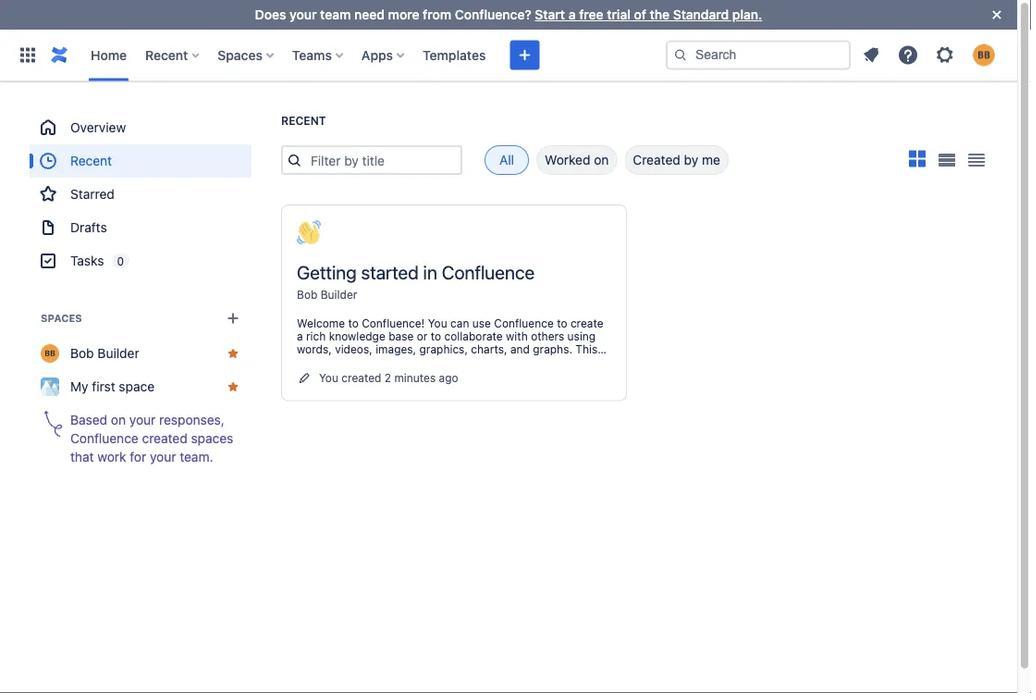 Task type: vqa. For each thing, say whether or not it's contained in the screenshot.
first 03:20:56 from the bottom
no



Task type: locate. For each thing, give the bounding box(es) containing it.
recent link
[[30, 144, 252, 178]]

your down my first space link
[[129, 412, 156, 428]]

0 horizontal spatial recent
[[70, 153, 112, 168]]

your
[[290, 7, 317, 22], [129, 412, 156, 428], [150, 449, 176, 465]]

on right based
[[111, 412, 126, 428]]

recent
[[145, 47, 188, 62], [281, 114, 326, 127], [70, 153, 112, 168]]

recent up starred
[[70, 153, 112, 168]]

on
[[594, 152, 609, 167], [111, 412, 126, 428]]

starred link
[[30, 178, 252, 211]]

0 horizontal spatial spaces
[[41, 312, 82, 324]]

2 vertical spatial recent
[[70, 153, 112, 168]]

worked
[[545, 152, 591, 167]]

team
[[320, 7, 351, 22]]

banner
[[0, 29, 1018, 81]]

1 horizontal spatial builder
[[321, 288, 358, 301]]

0 vertical spatial confluence
[[442, 261, 535, 283]]

my first space
[[70, 379, 155, 394]]

overview link
[[30, 111, 252, 144]]

work
[[97, 449, 126, 465]]

0 horizontal spatial bob
[[70, 346, 94, 361]]

builder down getting
[[321, 288, 358, 301]]

my
[[70, 379, 88, 394]]

create a space image
[[222, 307, 244, 329]]

need
[[354, 7, 385, 22]]

0 vertical spatial your
[[290, 7, 317, 22]]

drafts link
[[30, 211, 252, 244]]

0 horizontal spatial on
[[111, 412, 126, 428]]

recent right 'home'
[[145, 47, 188, 62]]

bob builder link
[[297, 288, 358, 301], [30, 337, 252, 370]]

tab list containing all
[[463, 145, 729, 175]]

drafts
[[70, 220, 107, 235]]

recent inside recent link
[[70, 153, 112, 168]]

created
[[342, 372, 382, 384], [142, 431, 188, 446]]

your right "for"
[[150, 449, 176, 465]]

apps button
[[356, 40, 412, 70]]

home
[[91, 47, 127, 62]]

your left team on the left of the page
[[290, 7, 317, 22]]

on inside based on your responses, confluence created spaces that work for your team.
[[111, 412, 126, 428]]

1 horizontal spatial bob
[[297, 288, 318, 301]]

of
[[634, 7, 647, 22]]

1 vertical spatial created
[[142, 431, 188, 446]]

confluence right in
[[442, 261, 535, 283]]

1 vertical spatial confluence
[[70, 431, 139, 446]]

tab list
[[463, 145, 729, 175]]

bob builder link down getting
[[297, 288, 358, 301]]

1 horizontal spatial bob builder link
[[297, 288, 358, 301]]

all button
[[485, 145, 529, 175]]

:wave: image
[[297, 220, 321, 244], [297, 220, 321, 244]]

settings icon image
[[935, 44, 957, 66]]

does your team need more from confluence? start a free trial of the standard plan.
[[255, 7, 763, 22]]

spaces button
[[212, 40, 281, 70]]

notification icon image
[[861, 44, 883, 66]]

overview
[[70, 120, 126, 135]]

tasks
[[70, 253, 104, 268]]

plan.
[[733, 7, 763, 22]]

group
[[30, 111, 252, 278]]

0 horizontal spatial created
[[142, 431, 188, 446]]

1 vertical spatial recent
[[281, 114, 326, 127]]

a
[[569, 7, 576, 22]]

for
[[130, 449, 146, 465]]

builder inside getting started in confluence bob builder
[[321, 288, 358, 301]]

1 vertical spatial bob builder link
[[30, 337, 252, 370]]

in
[[423, 261, 438, 283]]

bob up the my
[[70, 346, 94, 361]]

more
[[388, 7, 420, 22]]

confluence
[[442, 261, 535, 283], [70, 431, 139, 446]]

1 horizontal spatial spaces
[[218, 47, 263, 62]]

spaces
[[218, 47, 263, 62], [41, 312, 82, 324]]

bob down getting
[[297, 288, 318, 301]]

1 vertical spatial spaces
[[41, 312, 82, 324]]

based
[[70, 412, 107, 428]]

created left 2
[[342, 372, 382, 384]]

start a free trial of the standard plan. link
[[535, 7, 763, 22]]

starred
[[70, 186, 115, 202]]

confluence up work
[[70, 431, 139, 446]]

1 horizontal spatial recent
[[145, 47, 188, 62]]

getting
[[297, 261, 357, 283]]

created by me button
[[625, 145, 729, 175]]

0 vertical spatial spaces
[[218, 47, 263, 62]]

1 horizontal spatial created
[[342, 372, 382, 384]]

created inside based on your responses, confluence created spaces that work for your team.
[[142, 431, 188, 446]]

bob
[[297, 288, 318, 301], [70, 346, 94, 361]]

builder
[[321, 288, 358, 301], [98, 346, 139, 361]]

search image
[[674, 48, 688, 62]]

1 vertical spatial builder
[[98, 346, 139, 361]]

spaces up bob builder
[[41, 312, 82, 324]]

minutes
[[395, 372, 436, 384]]

0 vertical spatial on
[[594, 152, 609, 167]]

2 vertical spatial your
[[150, 449, 176, 465]]

confluence inside getting started in confluence bob builder
[[442, 261, 535, 283]]

0 vertical spatial created
[[342, 372, 382, 384]]

on inside button
[[594, 152, 609, 167]]

0 vertical spatial recent
[[145, 47, 188, 62]]

recent down teams
[[281, 114, 326, 127]]

bob builder
[[70, 346, 139, 361]]

bob builder link up space
[[30, 337, 252, 370]]

0 vertical spatial builder
[[321, 288, 358, 301]]

created by me
[[633, 152, 721, 167]]

spaces down does
[[218, 47, 263, 62]]

on right worked
[[594, 152, 609, 167]]

free
[[579, 7, 604, 22]]

created up "for"
[[142, 431, 188, 446]]

0 horizontal spatial confluence
[[70, 431, 139, 446]]

0 vertical spatial bob builder link
[[297, 288, 358, 301]]

appswitcher icon image
[[17, 44, 39, 66]]

builder up my first space
[[98, 346, 139, 361]]

1 vertical spatial on
[[111, 412, 126, 428]]

1 horizontal spatial confluence
[[442, 261, 535, 283]]

0 vertical spatial bob
[[297, 288, 318, 301]]

me
[[702, 152, 721, 167]]

space
[[119, 379, 155, 394]]

confluence image
[[48, 44, 70, 66], [48, 44, 70, 66]]

teams button
[[287, 40, 351, 70]]

1 vertical spatial bob
[[70, 346, 94, 361]]

getting started in confluence bob builder
[[297, 261, 535, 301]]

1 horizontal spatial on
[[594, 152, 609, 167]]



Task type: describe. For each thing, give the bounding box(es) containing it.
0
[[117, 254, 124, 267]]

ago
[[439, 372, 459, 384]]

unstar this space image
[[226, 379, 241, 394]]

confluence?
[[455, 7, 532, 22]]

Search field
[[666, 40, 851, 70]]

you
[[319, 372, 339, 384]]

that
[[70, 449, 94, 465]]

unstar this space image
[[226, 346, 241, 361]]

1 vertical spatial your
[[129, 412, 156, 428]]

Filter by title field
[[305, 147, 461, 173]]

on for worked
[[594, 152, 609, 167]]

create image
[[514, 44, 536, 66]]

you created 2 minutes ago
[[319, 372, 459, 384]]

recent button
[[140, 40, 207, 70]]

list image
[[939, 153, 956, 166]]

your profile and preferences image
[[973, 44, 996, 66]]

spaces inside popup button
[[218, 47, 263, 62]]

templates link
[[417, 40, 492, 70]]

cards image
[[907, 148, 929, 170]]

recent inside recent dropdown button
[[145, 47, 188, 62]]

2
[[385, 372, 391, 384]]

does
[[255, 7, 286, 22]]

help icon image
[[898, 44, 920, 66]]

close image
[[986, 4, 1009, 26]]

compact list image
[[966, 149, 988, 171]]

group containing overview
[[30, 111, 252, 278]]

banner containing home
[[0, 29, 1018, 81]]

apps
[[362, 47, 393, 62]]

all
[[500, 152, 515, 167]]

my first space link
[[30, 370, 252, 403]]

created
[[633, 152, 681, 167]]

worked on
[[545, 152, 609, 167]]

spaces
[[191, 431, 234, 446]]

responses,
[[159, 412, 225, 428]]

bob inside getting started in confluence bob builder
[[297, 288, 318, 301]]

global element
[[11, 29, 666, 81]]

by
[[684, 152, 699, 167]]

0 horizontal spatial builder
[[98, 346, 139, 361]]

the
[[650, 7, 670, 22]]

started
[[361, 261, 419, 283]]

2 horizontal spatial recent
[[281, 114, 326, 127]]

trial
[[607, 7, 631, 22]]

from
[[423, 7, 452, 22]]

standard
[[673, 7, 729, 22]]

confluence inside based on your responses, confluence created spaces that work for your team.
[[70, 431, 139, 446]]

home link
[[85, 40, 132, 70]]

teams
[[292, 47, 332, 62]]

based on your responses, confluence created spaces that work for your team.
[[70, 412, 234, 465]]

0 horizontal spatial bob builder link
[[30, 337, 252, 370]]

first
[[92, 379, 115, 394]]

team.
[[180, 449, 213, 465]]

templates
[[423, 47, 486, 62]]

on for based
[[111, 412, 126, 428]]

start
[[535, 7, 565, 22]]

worked on button
[[537, 145, 618, 175]]



